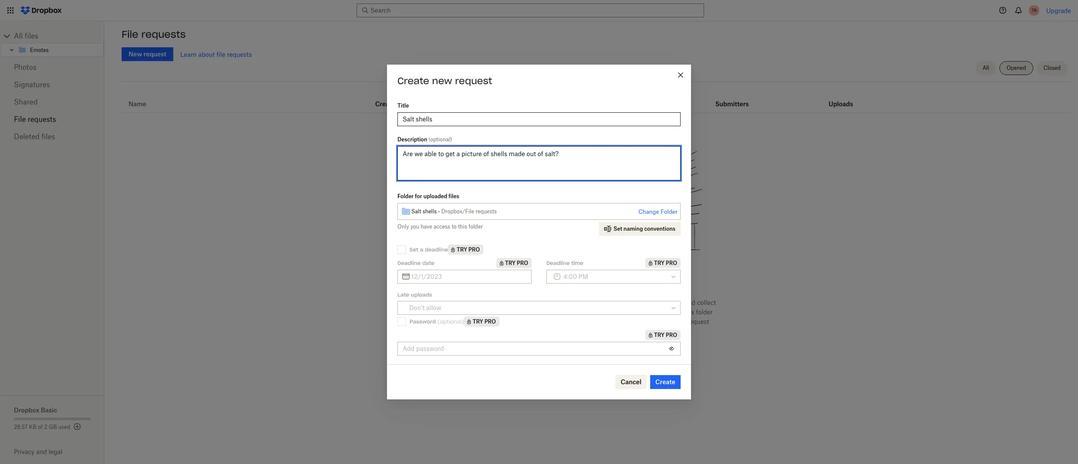 Task type: vqa. For each thing, say whether or not it's contained in the screenshot.
privacy
yes



Task type: locate. For each thing, give the bounding box(es) containing it.
all for all files
[[14, 32, 23, 40]]

1 vertical spatial from
[[516, 299, 529, 307]]

1 vertical spatial set
[[410, 247, 419, 253]]

requests
[[141, 28, 186, 40], [227, 51, 252, 58], [28, 115, 56, 124], [476, 208, 497, 215]]

them
[[480, 309, 495, 316]]

1 horizontal spatial request
[[688, 318, 709, 326]]

from up dropbox.
[[516, 299, 529, 307]]

date
[[422, 260, 435, 267]]

1 vertical spatial your
[[663, 318, 675, 326]]

0 vertical spatial folder
[[398, 193, 414, 200]]

0 horizontal spatial access
[[434, 224, 450, 230]]

0 horizontal spatial have
[[421, 224, 432, 230]]

requests right dropbox/file
[[476, 208, 497, 215]]

28.57
[[14, 425, 28, 431]]

folder inside button
[[661, 209, 678, 216]]

signatures
[[14, 80, 50, 89]]

0 vertical spatial and
[[685, 299, 696, 307]]

a right into
[[665, 309, 668, 316]]

conventions
[[644, 226, 676, 232]]

0 vertical spatial all
[[14, 32, 23, 40]]

deadline
[[425, 247, 448, 253]]

2 deadline from the left
[[547, 260, 570, 267]]

create new request dialog
[[387, 65, 691, 400]]

0 horizontal spatial folder
[[398, 193, 414, 200]]

access down •
[[434, 224, 450, 230]]

1 horizontal spatial folder
[[661, 209, 678, 216]]

0 horizontal spatial file
[[217, 51, 225, 58]]

will
[[561, 309, 571, 316]]

1 horizontal spatial all
[[983, 65, 990, 71]]

1 vertical spatial )
[[462, 319, 464, 325]]

deadline left time
[[547, 260, 570, 267]]

you inside create new request dialog
[[411, 224, 419, 230]]

files up emotes
[[25, 32, 38, 40]]

your down so
[[585, 328, 598, 335]]

2 horizontal spatial your
[[663, 318, 675, 326]]

create inside button
[[656, 379, 676, 386]]

1 horizontal spatial your
[[585, 328, 598, 335]]

0 horizontal spatial file
[[14, 115, 26, 124]]

0 vertical spatial file
[[122, 28, 138, 40]]

deadline
[[398, 260, 421, 267], [547, 260, 570, 267]]

0 horizontal spatial to
[[452, 224, 457, 230]]

file requests
[[122, 28, 186, 40], [14, 115, 56, 124]]

1 vertical spatial create
[[656, 379, 676, 386]]

1 horizontal spatial file
[[677, 318, 686, 326]]

1 vertical spatial to
[[655, 318, 661, 326]]

1 vertical spatial you
[[484, 318, 494, 326]]

your up choose.
[[504, 309, 517, 316]]

all
[[14, 32, 23, 40], [983, 65, 990, 71]]

1 deadline from the left
[[398, 260, 421, 267]]

folder up conventions at the right
[[661, 209, 678, 216]]

closed
[[1044, 65, 1061, 71]]

pro trial element
[[448, 245, 484, 255], [497, 259, 532, 269], [646, 259, 681, 269], [464, 317, 500, 327], [646, 331, 681, 341]]

try pro
[[457, 247, 480, 253], [505, 260, 528, 267], [654, 260, 677, 267], [473, 319, 496, 325], [654, 332, 677, 339]]

1 horizontal spatial have
[[594, 299, 607, 307]]

row containing name
[[122, 85, 1072, 113]]

and right 'not,'
[[685, 299, 696, 307]]

file down 'not,'
[[677, 318, 686, 326]]

0 vertical spatial access
[[434, 224, 450, 230]]

1 horizontal spatial set
[[614, 226, 623, 232]]

file requests up deleted files
[[14, 115, 56, 124]]

pro down "or"
[[666, 332, 677, 339]]

uploaded
[[423, 193, 447, 200]]

0 vertical spatial (
[[429, 136, 430, 143]]

create up title
[[398, 75, 429, 87]]

photos link
[[14, 59, 90, 76]]

set naming conventions
[[614, 226, 676, 232]]

file requests link
[[14, 111, 90, 128]]

1 horizontal spatial deadline
[[547, 260, 570, 267]]

set a deadline
[[410, 247, 448, 253]]

they
[[580, 299, 592, 307]]

0 vertical spatial file
[[217, 51, 225, 58]]

and left legal
[[36, 449, 47, 456]]

try pro up someone?
[[654, 260, 677, 267]]

( for password
[[438, 319, 440, 325]]

1 horizontal spatial from
[[599, 278, 623, 290]]

and inside request files from anyone, whether they have a dropbox account or not, and collect them in your dropbox. files will be automatically organized into a dropbox folder you choose. your privacy is important, so those who upload to your file request cannot access your dropbox account.
[[685, 299, 696, 307]]

2 horizontal spatial column header
[[829, 89, 864, 109]]

dropbox up the organized
[[614, 299, 639, 307]]

0 vertical spatial from
[[599, 278, 623, 290]]

create right cancel
[[656, 379, 676, 386]]

0 horizontal spatial from
[[516, 299, 529, 307]]

try down them
[[473, 319, 483, 325]]

0 horizontal spatial a
[[420, 247, 423, 253]]

file right about
[[217, 51, 225, 58]]

set left naming
[[614, 226, 623, 232]]

have down shells
[[421, 224, 432, 230]]

opened button
[[1000, 61, 1034, 75]]

optional for description ( optional )
[[430, 136, 450, 143]]

1 horizontal spatial to
[[655, 318, 661, 326]]

1 horizontal spatial )
[[462, 319, 464, 325]]

0 vertical spatial have
[[421, 224, 432, 230]]

0 horizontal spatial folder
[[469, 224, 483, 230]]

for
[[415, 193, 422, 200]]

2 horizontal spatial a
[[665, 309, 668, 316]]

password
[[410, 319, 436, 325]]

access down important,
[[564, 328, 584, 335]]

files inside the all files link
[[25, 32, 38, 40]]

1 horizontal spatial a
[[609, 299, 612, 307]]

0 vertical spatial to
[[452, 224, 457, 230]]

try pro up need
[[505, 260, 528, 267]]

files up the "salt shells • dropbox/file requests"
[[449, 193, 459, 200]]

files up in
[[502, 299, 514, 307]]

set up "deadline date"
[[410, 247, 419, 253]]

1 horizontal spatial access
[[564, 328, 584, 335]]

request down collect
[[688, 318, 709, 326]]

column header
[[538, 85, 709, 113], [716, 89, 750, 109], [829, 89, 864, 109]]

Title text field
[[403, 115, 676, 124]]

access inside create new request dialog
[[434, 224, 450, 230]]

from inside request files from anyone, whether they have a dropbox account or not, and collect them in your dropbox. files will be automatically organized into a dropbox folder you choose. your privacy is important, so those who upload to your file request cannot access your dropbox account.
[[516, 299, 529, 307]]

1 vertical spatial file requests
[[14, 115, 56, 124]]

files down the file requests link
[[41, 133, 55, 141]]

optional right the description on the left top of the page
[[430, 136, 450, 143]]

) right the description on the left top of the page
[[450, 136, 452, 143]]

0 horizontal spatial request
[[455, 75, 492, 87]]

1 vertical spatial request
[[688, 318, 709, 326]]

try pro down this
[[457, 247, 480, 253]]

0 vertical spatial your
[[504, 309, 517, 316]]

optional right password
[[440, 319, 462, 325]]

0 horizontal spatial set
[[410, 247, 419, 253]]

to down into
[[655, 318, 661, 326]]

0 horizontal spatial and
[[36, 449, 47, 456]]

1 vertical spatial access
[[564, 328, 584, 335]]

0 vertical spatial )
[[450, 136, 452, 143]]

be
[[573, 309, 580, 316]]

who
[[620, 318, 632, 326]]

dropbox.
[[518, 309, 544, 316]]

0 vertical spatial file requests
[[122, 28, 186, 40]]

folder
[[469, 224, 483, 230], [696, 309, 713, 316]]

set inside button
[[614, 226, 623, 232]]

1 vertical spatial optional
[[440, 319, 462, 325]]

files inside request files from anyone, whether they have a dropbox account or not, and collect them in your dropbox. files will be automatically organized into a dropbox folder you choose. your privacy is important, so those who upload to your file request cannot access your dropbox account.
[[502, 299, 514, 307]]

) right password
[[462, 319, 464, 325]]

1 vertical spatial (
[[438, 319, 440, 325]]

from for someone?
[[599, 278, 623, 290]]

privacy and legal link
[[14, 449, 104, 456]]

folder right this
[[469, 224, 483, 230]]

1 vertical spatial have
[[594, 299, 607, 307]]

0 vertical spatial optional
[[430, 136, 450, 143]]

folder inside request files from anyone, whether they have a dropbox account or not, and collect them in your dropbox. files will be automatically organized into a dropbox folder you choose. your privacy is important, so those who upload to your file request cannot access your dropbox account.
[[696, 309, 713, 316]]

None text field
[[411, 272, 527, 282]]

request right new
[[455, 75, 492, 87]]

have up automatically
[[594, 299, 607, 307]]

0 vertical spatial request
[[455, 75, 492, 87]]

deadline left the date
[[398, 260, 421, 267]]

0 vertical spatial you
[[411, 224, 419, 230]]

description
[[398, 136, 427, 143]]

to
[[452, 224, 457, 230], [655, 318, 661, 326]]

folder
[[398, 193, 414, 200], [661, 209, 678, 216]]

all up 'photos'
[[14, 32, 23, 40]]

dropbox down 'not,'
[[670, 309, 695, 316]]

1 vertical spatial folder
[[696, 309, 713, 316]]

1 vertical spatial file
[[677, 318, 686, 326]]

0 horizontal spatial deadline
[[398, 260, 421, 267]]

)
[[450, 136, 452, 143], [462, 319, 464, 325]]

to left this
[[452, 224, 457, 230]]

all inside button
[[983, 65, 990, 71]]

1 vertical spatial folder
[[661, 209, 678, 216]]

a up automatically
[[609, 299, 612, 307]]

1 horizontal spatial column header
[[716, 89, 750, 109]]

files for all files
[[25, 32, 38, 40]]

a up "deadline date"
[[420, 247, 423, 253]]

pro trial element up someone?
[[646, 259, 681, 269]]

pro trial element down this
[[448, 245, 484, 255]]

requests up deleted files
[[28, 115, 56, 124]]

( right password
[[438, 319, 440, 325]]

0 vertical spatial create
[[398, 75, 429, 87]]

create
[[398, 75, 429, 87], [656, 379, 676, 386]]

1 horizontal spatial create
[[656, 379, 676, 386]]

1 horizontal spatial file
[[122, 28, 138, 40]]

cannot
[[543, 328, 562, 335]]

request inside request files from anyone, whether they have a dropbox account or not, and collect them in your dropbox. files will be automatically organized into a dropbox folder you choose. your privacy is important, so those who upload to your file request cannot access your dropbox account.
[[688, 318, 709, 326]]

collect
[[697, 299, 716, 307]]

access
[[434, 224, 450, 230], [564, 328, 584, 335]]

folder left for
[[398, 193, 414, 200]]

1 vertical spatial all
[[983, 65, 990, 71]]

global header element
[[0, 0, 1078, 21]]

0 horizontal spatial you
[[411, 224, 419, 230]]

0 horizontal spatial all
[[14, 32, 23, 40]]

1 horizontal spatial file requests
[[122, 28, 186, 40]]

requests right about
[[227, 51, 252, 58]]

0 horizontal spatial )
[[450, 136, 452, 143]]

you right only
[[411, 224, 419, 230]]

create for create new request
[[398, 75, 429, 87]]

optional
[[430, 136, 450, 143], [440, 319, 462, 325]]

or
[[665, 299, 671, 307]]

file requests up learn
[[122, 28, 186, 40]]

0 vertical spatial set
[[614, 226, 623, 232]]

request files from anyone, whether they have a dropbox account or not, and collect them in your dropbox. files will be automatically organized into a dropbox folder you choose. your privacy is important, so those who upload to your file request cannot access your dropbox account.
[[477, 299, 716, 335]]

have
[[421, 224, 432, 230], [594, 299, 607, 307]]

1 horizontal spatial folder
[[696, 309, 713, 316]]

0 horizontal spatial create
[[398, 75, 429, 87]]

folder down collect
[[696, 309, 713, 316]]

files inside deleted files link
[[41, 133, 55, 141]]

0 vertical spatial folder
[[469, 224, 483, 230]]

shells
[[423, 208, 437, 215]]

0 vertical spatial a
[[420, 247, 423, 253]]

all inside tree
[[14, 32, 23, 40]]

from up automatically
[[599, 278, 623, 290]]

get more space image
[[72, 422, 82, 433]]

all left 'opened'
[[983, 65, 990, 71]]

privacy and legal
[[14, 449, 62, 456]]

opened
[[1007, 65, 1027, 71]]

files
[[25, 32, 38, 40], [41, 133, 55, 141], [449, 193, 459, 200], [502, 299, 514, 307]]

you down them
[[484, 318, 494, 326]]

your down into
[[663, 318, 675, 326]]

request
[[455, 75, 492, 87], [688, 318, 709, 326]]

( right the description on the left top of the page
[[429, 136, 430, 143]]

1 horizontal spatial and
[[685, 299, 696, 307]]

and
[[685, 299, 696, 307], [36, 449, 47, 456]]

0 horizontal spatial (
[[429, 136, 430, 143]]

row
[[122, 85, 1072, 113]]

1 horizontal spatial you
[[484, 318, 494, 326]]

Add any extra details about the request text field
[[398, 146, 681, 181]]

need something from someone?
[[514, 278, 679, 290]]

1 horizontal spatial (
[[438, 319, 440, 325]]

a
[[420, 247, 423, 253], [609, 299, 612, 307], [665, 309, 668, 316]]

deadline for deadline time
[[547, 260, 570, 267]]

files for deleted files
[[41, 133, 55, 141]]

deadline for deadline date
[[398, 260, 421, 267]]

emotes
[[30, 47, 49, 53]]

into
[[652, 309, 663, 316]]



Task type: describe. For each thing, give the bounding box(es) containing it.
time
[[571, 260, 584, 267]]

about
[[198, 51, 215, 58]]

try up someone?
[[654, 260, 665, 267]]

pro trial element down 'upload'
[[646, 331, 681, 341]]

folder for uploaded files
[[398, 193, 459, 200]]

pro right the deadline
[[469, 247, 480, 253]]

requests up learn
[[141, 28, 186, 40]]

pro up someone?
[[666, 260, 677, 267]]

Add password password field
[[403, 345, 665, 354]]

all files tree
[[1, 29, 104, 57]]

upgrade
[[1047, 7, 1072, 14]]

have inside create new request dialog
[[421, 224, 432, 230]]

1 vertical spatial file
[[14, 115, 26, 124]]

salt
[[411, 208, 421, 215]]

all files
[[14, 32, 38, 40]]

try up need
[[505, 260, 516, 267]]

pro up need
[[517, 260, 528, 267]]

important,
[[563, 318, 593, 326]]

only
[[398, 224, 409, 230]]

file inside request files from anyone, whether they have a dropbox account or not, and collect them in your dropbox. files will be automatically organized into a dropbox folder you choose. your privacy is important, so those who upload to your file request cannot access your dropbox account.
[[677, 318, 686, 326]]

) for description ( optional )
[[450, 136, 452, 143]]

password ( optional )
[[410, 319, 464, 325]]

privacy
[[534, 318, 555, 326]]

signatures link
[[14, 76, 90, 93]]

0 horizontal spatial your
[[504, 309, 517, 316]]

change folder button
[[639, 207, 678, 217]]

pro down them
[[485, 319, 496, 325]]

of
[[38, 425, 43, 431]]

upload
[[634, 318, 654, 326]]

automatically
[[582, 309, 621, 316]]

to inside create new request dialog
[[452, 224, 457, 230]]

late
[[398, 292, 409, 299]]

salt shells • dropbox/file requests
[[411, 208, 497, 215]]

create button
[[650, 376, 681, 390]]

pro trial element up need
[[497, 259, 532, 269]]

( for description
[[429, 136, 430, 143]]

legal
[[49, 449, 62, 456]]

request inside create new request dialog
[[455, 75, 492, 87]]

access inside request files from anyone, whether they have a dropbox account or not, and collect them in your dropbox. files will be automatically organized into a dropbox folder you choose. your privacy is important, so those who upload to your file request cannot access your dropbox account.
[[564, 328, 584, 335]]

shared
[[14, 98, 38, 106]]

deadline time
[[547, 260, 584, 267]]

requests inside create new request dialog
[[476, 208, 497, 215]]

description ( optional )
[[398, 136, 452, 143]]

2 vertical spatial a
[[665, 309, 668, 316]]

0 horizontal spatial column header
[[538, 85, 709, 113]]

create for create
[[656, 379, 676, 386]]

dropbox up 28.57 on the left of the page
[[14, 407, 39, 415]]

files inside create new request dialog
[[449, 193, 459, 200]]

deleted files link
[[14, 128, 90, 146]]

none text field inside create new request dialog
[[411, 272, 527, 282]]

something
[[543, 278, 596, 290]]

set for set a deadline
[[410, 247, 419, 253]]

folder inside create new request dialog
[[469, 224, 483, 230]]

you inside request files from anyone, whether they have a dropbox account or not, and collect them in your dropbox. files will be automatically organized into a dropbox folder you choose. your privacy is important, so those who upload to your file request cannot access your dropbox account.
[[484, 318, 494, 326]]

set naming conventions button
[[599, 222, 681, 236]]

1 vertical spatial a
[[609, 299, 612, 307]]

not,
[[672, 299, 683, 307]]

organized
[[622, 309, 651, 316]]

all for all
[[983, 65, 990, 71]]

cancel
[[621, 379, 642, 386]]

new
[[432, 75, 452, 87]]

to inside request files from anyone, whether they have a dropbox account or not, and collect them in your dropbox. files will be automatically organized into a dropbox folder you choose. your privacy is important, so those who upload to your file request cannot access your dropbox account.
[[655, 318, 661, 326]]

naming
[[624, 226, 643, 232]]

1 vertical spatial and
[[36, 449, 47, 456]]

pro trial element down them
[[464, 317, 500, 327]]

title
[[398, 103, 409, 109]]

a inside dialog
[[420, 247, 423, 253]]

28.57 kb of 2 gb used
[[14, 425, 70, 431]]

have inside request files from anyone, whether they have a dropbox account or not, and collect them in your dropbox. files will be automatically organized into a dropbox folder you choose. your privacy is important, so those who upload to your file request cannot access your dropbox account.
[[594, 299, 607, 307]]

learn about file requests link
[[180, 51, 252, 58]]

learn about file requests
[[180, 51, 252, 58]]

emotes link
[[18, 45, 96, 55]]

need
[[514, 278, 540, 290]]

used
[[58, 425, 70, 431]]

dropbox basic
[[14, 407, 57, 415]]

try pro down them
[[473, 319, 496, 325]]

photos
[[14, 63, 36, 72]]

all button
[[976, 61, 997, 75]]

files
[[546, 309, 559, 316]]

try right account.
[[654, 332, 665, 339]]

from for anyone,
[[516, 299, 529, 307]]

files for request files from anyone, whether they have a dropbox account or not, and collect them in your dropbox. files will be automatically organized into a dropbox folder you choose. your privacy is important, so those who upload to your file request cannot access your dropbox account.
[[502, 299, 514, 307]]

your
[[519, 318, 532, 326]]

account.
[[626, 328, 650, 335]]

dropbox logo - go to the homepage image
[[17, 3, 65, 17]]

deleted files
[[14, 133, 55, 141]]

0 horizontal spatial file requests
[[14, 115, 56, 124]]

in
[[497, 309, 502, 316]]

so
[[595, 318, 601, 326]]

closed button
[[1037, 61, 1068, 75]]

try pro down into
[[654, 332, 677, 339]]

optional for password ( optional )
[[440, 319, 462, 325]]

late uploads
[[398, 292, 432, 299]]

someone?
[[626, 278, 679, 290]]

name
[[129, 100, 146, 108]]

dropbox down the those
[[600, 328, 624, 335]]

created
[[375, 100, 399, 108]]

try down this
[[457, 247, 467, 253]]

created button
[[375, 99, 399, 109]]

2
[[44, 425, 47, 431]]

this
[[458, 224, 467, 230]]

account
[[640, 299, 663, 307]]

kb
[[29, 425, 37, 431]]

dropbox/file
[[441, 208, 474, 215]]

change folder
[[639, 209, 678, 216]]

create new request
[[398, 75, 492, 87]]

deleted
[[14, 133, 40, 141]]

whether
[[555, 299, 578, 307]]

set for set naming conventions
[[614, 226, 623, 232]]

change
[[639, 209, 659, 216]]

only you have access to this folder
[[398, 224, 483, 230]]

shared link
[[14, 93, 90, 111]]

anyone,
[[531, 299, 553, 307]]

is
[[556, 318, 561, 326]]

uploads
[[411, 292, 432, 299]]

basic
[[41, 407, 57, 415]]

request
[[477, 299, 500, 307]]

privacy
[[14, 449, 34, 456]]

gb
[[49, 425, 57, 431]]

those
[[603, 318, 619, 326]]

2 vertical spatial your
[[585, 328, 598, 335]]

cancel button
[[616, 376, 647, 390]]

) for password ( optional )
[[462, 319, 464, 325]]



